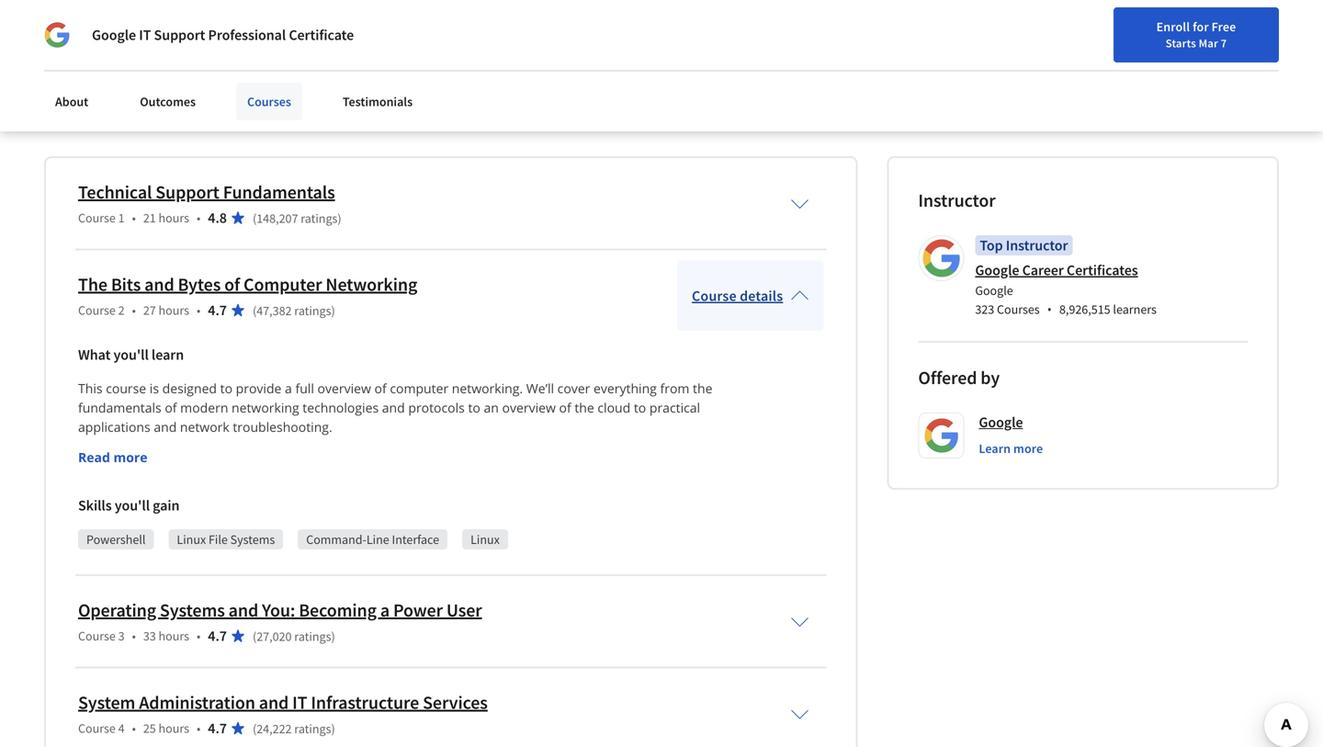Task type: describe. For each thing, give the bounding box(es) containing it.
hours for administration
[[159, 720, 189, 737]]

administration,
[[96, 42, 190, 60]]

7
[[1221, 36, 1227, 51]]

networking.
[[452, 380, 523, 397]]

of right bytes
[[224, 273, 240, 296]]

network
[[195, 19, 247, 38]]

what you'll learn
[[78, 346, 184, 364]]

by
[[981, 366, 1000, 389]]

) for system administration and it infrastructure services
[[331, 721, 335, 737]]

applications
[[78, 418, 150, 436]]

2 horizontal spatial to
[[634, 399, 646, 416]]

cloud inside the this course is designed to provide a full overview of computer networking. we'll cover everything from the fundamentals of modern networking technologies and protocols to an overview of the cloud to practical applications and network troubleshooting.
[[598, 399, 631, 416]]

) for operating systems and you: becoming a power user
[[331, 628, 335, 645]]

cloud inside network protocols, cloud computing, windows operating system, linux command line, systems administration, encryption algorithms and techniques, and more.
[[315, 19, 349, 38]]

3
[[118, 628, 125, 644]]

0 horizontal spatial to
[[220, 380, 233, 397]]

8,926,515
[[1059, 301, 1111, 318]]

course
[[106, 380, 146, 397]]

technical support fundamentals
[[78, 181, 335, 204]]

professional
[[208, 26, 286, 44]]

operating systems and you: becoming a power user
[[78, 599, 482, 622]]

windows
[[426, 19, 482, 38]]

what
[[78, 346, 111, 364]]

read more
[[78, 449, 147, 466]]

certificate
[[289, 26, 354, 44]]

and up hiring
[[332, 42, 356, 60]]

0 horizontal spatial for
[[352, 78, 370, 97]]

infrastructure
[[311, 691, 419, 714]]

details
[[740, 287, 783, 305]]

hours for support
[[159, 210, 189, 226]]

an
[[484, 399, 499, 416]]

0 vertical spatial support
[[154, 26, 205, 44]]

1 horizontal spatial systems
[[230, 531, 275, 548]]

• inside top instructor google career certificates google 323 courses • 8,926,515 learners
[[1047, 301, 1052, 318]]

read more button
[[78, 448, 147, 467]]

4.7 for bits
[[208, 301, 227, 320]]

courses link
[[236, 83, 302, 120]]

more inside read more button
[[113, 449, 147, 466]]

google image
[[44, 22, 70, 48]]

323
[[975, 301, 994, 318]]

provide
[[236, 380, 282, 397]]

are
[[291, 78, 311, 97]]

and left you:
[[228, 599, 258, 622]]

course inside dropdown button
[[692, 287, 737, 305]]

you'll for gain
[[115, 496, 150, 515]]

top
[[980, 236, 1003, 255]]

1 horizontal spatial overview
[[502, 399, 556, 416]]

line
[[367, 531, 389, 548]]

4.7 for systems
[[208, 627, 227, 645]]

bytes
[[178, 273, 221, 296]]

your
[[1086, 21, 1110, 38]]

1 horizontal spatial a
[[380, 599, 390, 622]]

google career certificates link
[[975, 261, 1138, 280]]

network
[[180, 418, 229, 436]]

you'll for learn
[[113, 346, 149, 364]]

of down designed
[[165, 399, 177, 416]]

computing,
[[352, 19, 423, 38]]

learn inside google learn more
[[979, 440, 1011, 457]]

technologies
[[303, 399, 379, 416]]

hours for bits
[[159, 302, 189, 319]]

power
[[393, 599, 443, 622]]

free for enroll for free starts mar 7
[[1212, 18, 1236, 35]]

employers
[[223, 78, 288, 97]]

line,
[[698, 19, 725, 38]]

enroll for free starts mar 7
[[1157, 18, 1236, 51]]

encryption
[[193, 42, 260, 60]]

google inside google learn more
[[979, 413, 1023, 432]]

linux inside network protocols, cloud computing, windows operating system, linux command line, systems administration, encryption algorithms and techniques, and more.
[[597, 19, 630, 38]]

the
[[78, 273, 107, 296]]

ratings for administration
[[294, 721, 331, 737]]

certificates
[[1067, 261, 1138, 280]]

this
[[78, 380, 103, 397]]

will
[[113, 19, 137, 38]]

career for new
[[1139, 21, 1175, 38]]

• down bytes
[[197, 302, 201, 319]]

course 2 • 27 hours •
[[78, 302, 201, 319]]

fundamentals
[[223, 181, 335, 204]]

systems
[[44, 42, 93, 60]]

system administration and it infrastructure services link
[[78, 691, 488, 714]]

find
[[1060, 21, 1083, 38]]

command-line interface
[[306, 531, 439, 548]]

full
[[295, 380, 314, 397]]

0 vertical spatial skills
[[76, 19, 110, 38]]

system administration and it infrastructure services
[[78, 691, 488, 714]]

( for bits
[[253, 303, 257, 319]]

( 47,382 ratings )
[[253, 303, 335, 319]]

of down cover
[[559, 399, 571, 416]]

47,382
[[257, 303, 292, 319]]

google career certificates image
[[921, 238, 961, 279]]

we'll
[[526, 380, 554, 397]]

hiring
[[314, 78, 349, 97]]

starts
[[1166, 36, 1196, 51]]

course 4 • 25 hours •
[[78, 720, 201, 737]]

0 vertical spatial the
[[693, 380, 713, 397]]

course 1 • 21 hours •
[[78, 210, 201, 226]]

hours for systems
[[159, 628, 189, 644]]

• right 4
[[132, 720, 136, 737]]

computer
[[244, 273, 322, 296]]

your
[[44, 19, 73, 38]]

skills you'll gain
[[78, 496, 180, 515]]

of left computer
[[374, 380, 387, 397]]

concrete
[[82, 78, 135, 97]]

fundamentals
[[78, 399, 161, 416]]

protocols
[[408, 399, 465, 416]]

protocols,
[[250, 19, 312, 38]]

becoming
[[299, 599, 377, 622]]

) for technical support fundamentals
[[338, 210, 341, 227]]

technical
[[78, 181, 152, 204]]

find your new career link
[[1050, 18, 1184, 41]]

and down windows
[[434, 42, 457, 60]]

0 vertical spatial overview
[[317, 380, 371, 397]]

is
[[150, 380, 159, 397]]

and up 27
[[144, 273, 174, 296]]

the bits and bytes of computer networking
[[78, 273, 417, 296]]

google link
[[979, 413, 1023, 432]]

1 vertical spatial support
[[156, 181, 219, 204]]

( 148,207 ratings )
[[253, 210, 341, 227]]

0 vertical spatial courses
[[247, 93, 291, 110]]

course details button
[[677, 261, 824, 331]]

interface
[[392, 531, 439, 548]]

course 3 • 33 hours •
[[78, 628, 201, 644]]

google learn more
[[979, 413, 1043, 457]]

21
[[143, 210, 156, 226]]

your skills will include:
[[44, 19, 195, 38]]

designed
[[162, 380, 217, 397]]

technical support fundamentals link
[[78, 181, 335, 204]]

0 horizontal spatial the
[[575, 399, 594, 416]]



Task type: vqa. For each thing, say whether or not it's contained in the screenshot.
more.
yes



Task type: locate. For each thing, give the bounding box(es) containing it.
ratings
[[301, 210, 338, 227], [294, 303, 331, 319], [294, 628, 331, 645], [294, 721, 331, 737]]

0 vertical spatial instructor
[[918, 189, 996, 212]]

for left right
[[352, 78, 370, 97]]

that
[[172, 78, 197, 97]]

27
[[143, 302, 156, 319]]

( down system administration and it infrastructure services link
[[253, 721, 257, 737]]

linux
[[597, 19, 630, 38], [177, 531, 206, 548], [471, 531, 500, 548]]

you'll up course
[[113, 346, 149, 364]]

course left 1
[[78, 210, 116, 226]]

1 horizontal spatial courses
[[997, 301, 1040, 318]]

career
[[1139, 21, 1175, 38], [1022, 261, 1064, 280]]

0 vertical spatial cloud
[[315, 19, 349, 38]]

2 horizontal spatial linux
[[597, 19, 630, 38]]

and left network
[[154, 418, 177, 436]]

• left 4.8
[[197, 210, 201, 226]]

find your new career
[[1060, 21, 1175, 38]]

4
[[118, 720, 125, 737]]

you:
[[262, 599, 295, 622]]

system
[[78, 691, 135, 714]]

free for join for free
[[1288, 23, 1313, 40]]

course for the bits and bytes of computer networking
[[78, 302, 116, 319]]

the down cover
[[575, 399, 594, 416]]

ratings right 148,207
[[301, 210, 338, 227]]

log in
[[1193, 21, 1226, 38]]

ratings down becoming
[[294, 628, 331, 645]]

a left power
[[380, 599, 390, 622]]

1 horizontal spatial for
[[1193, 18, 1209, 35]]

powershell
[[86, 531, 146, 548]]

1 vertical spatial courses
[[997, 301, 1040, 318]]

systems up course 3 • 33 hours • on the left bottom of the page
[[160, 599, 225, 622]]

0 horizontal spatial skills
[[76, 19, 110, 38]]

the right from
[[693, 380, 713, 397]]

1 4.7 from the top
[[208, 301, 227, 320]]

4.7 for administration
[[208, 719, 227, 738]]

linux for linux
[[471, 531, 500, 548]]

0 horizontal spatial it
[[139, 26, 151, 44]]

2 ( from the top
[[253, 303, 257, 319]]

course left 3
[[78, 628, 116, 644]]

linux left file
[[177, 531, 206, 548]]

a left full
[[285, 380, 292, 397]]

) right 148,207
[[338, 210, 341, 227]]

top instructor google career certificates google 323 courses • 8,926,515 learners
[[975, 236, 1157, 318]]

0 horizontal spatial courses
[[247, 93, 291, 110]]

3 hours from the top
[[159, 628, 189, 644]]

1 vertical spatial a
[[380, 599, 390, 622]]

4.7
[[208, 301, 227, 320], [208, 627, 227, 645], [208, 719, 227, 738]]

for right join
[[1269, 23, 1285, 40]]

• right the '33'
[[197, 628, 201, 644]]

learners
[[1113, 301, 1157, 318]]

for up mar
[[1193, 18, 1209, 35]]

administration
[[139, 691, 255, 714]]

• right '2'
[[132, 302, 136, 319]]

cloud up algorithms
[[315, 19, 349, 38]]

career up 8,926,515
[[1022, 261, 1064, 280]]

linux for linux file systems
[[177, 531, 206, 548]]

learn down google "link"
[[979, 440, 1011, 457]]

1 vertical spatial instructor
[[1006, 236, 1068, 255]]

instructor up the top
[[918, 189, 996, 212]]

1 hours from the top
[[159, 210, 189, 226]]

free up 7
[[1212, 18, 1236, 35]]

for
[[1193, 18, 1209, 35], [1269, 23, 1285, 40], [352, 78, 370, 97]]

to up modern
[[220, 380, 233, 397]]

• right 1
[[132, 210, 136, 226]]

hours right 27
[[159, 302, 189, 319]]

• down administration
[[197, 720, 201, 737]]

hours
[[159, 210, 189, 226], [159, 302, 189, 319], [159, 628, 189, 644], [159, 720, 189, 737]]

1 horizontal spatial more
[[1014, 440, 1043, 457]]

about
[[55, 93, 88, 110]]

1 vertical spatial 4.7
[[208, 627, 227, 645]]

2 horizontal spatial for
[[1269, 23, 1285, 40]]

and up 24,222
[[259, 691, 289, 714]]

free inside enroll for free starts mar 7
[[1212, 18, 1236, 35]]

0 horizontal spatial free
[[1212, 18, 1236, 35]]

more inside google learn more
[[1014, 440, 1043, 457]]

cloud down everything
[[598, 399, 631, 416]]

skills left that in the top left of the page
[[138, 78, 169, 97]]

1 vertical spatial cloud
[[598, 399, 631, 416]]

3 4.7 from the top
[[208, 719, 227, 738]]

troubleshooting.
[[233, 418, 332, 436]]

coursera image
[[22, 15, 139, 44]]

1 horizontal spatial instructor
[[1006, 236, 1068, 255]]

1 horizontal spatial learn
[[979, 440, 1011, 457]]

1 horizontal spatial skills
[[138, 78, 169, 97]]

4.7 down bytes
[[208, 301, 227, 320]]

log in link
[[1184, 18, 1235, 40]]

cloud
[[315, 19, 349, 38], [598, 399, 631, 416]]

course left details
[[692, 287, 737, 305]]

0 horizontal spatial linux
[[177, 531, 206, 548]]

2 vertical spatial 4.7
[[208, 719, 227, 738]]

learn
[[44, 78, 79, 97], [979, 440, 1011, 457]]

( down the bits and bytes of computer networking
[[253, 303, 257, 319]]

1 horizontal spatial it
[[292, 691, 307, 714]]

now.
[[404, 78, 434, 97]]

) for the bits and bytes of computer networking
[[331, 303, 335, 319]]

0 vertical spatial you'll
[[113, 346, 149, 364]]

for inside enroll for free starts mar 7
[[1193, 18, 1209, 35]]

0 horizontal spatial overview
[[317, 380, 371, 397]]

course details
[[692, 287, 783, 305]]

free right join
[[1288, 23, 1313, 40]]

1 ( from the top
[[253, 210, 257, 227]]

course for operating systems and you: becoming a power user
[[78, 628, 116, 644]]

1 vertical spatial it
[[292, 691, 307, 714]]

ratings for bits
[[294, 303, 331, 319]]

0 vertical spatial a
[[285, 380, 292, 397]]

to down everything
[[634, 399, 646, 416]]

skills
[[76, 19, 110, 38], [138, 78, 169, 97]]

course for technical support fundamentals
[[78, 210, 116, 226]]

the bits and bytes of computer networking link
[[78, 273, 417, 296]]

( for support
[[253, 210, 257, 227]]

this course is designed to provide a full overview of computer networking. we'll cover everything from the fundamentals of modern networking technologies and protocols to an overview of the cloud to practical applications and network troubleshooting.
[[78, 380, 716, 436]]

more
[[1014, 440, 1043, 457], [113, 449, 147, 466]]

hours right the '33'
[[159, 628, 189, 644]]

it up ( 24,222 ratings ) at the left bottom
[[292, 691, 307, 714]]

• left 8,926,515
[[1047, 301, 1052, 318]]

overview up technologies
[[317, 380, 371, 397]]

ratings right 47,382
[[294, 303, 331, 319]]

for for enroll
[[1193, 18, 1209, 35]]

2 4.7 from the top
[[208, 627, 227, 645]]

course for system administration and it infrastructure services
[[78, 720, 116, 737]]

24,222
[[257, 721, 292, 737]]

1 vertical spatial skills
[[138, 78, 169, 97]]

( for systems
[[253, 628, 257, 645]]

1 vertical spatial career
[[1022, 261, 1064, 280]]

1 vertical spatial systems
[[160, 599, 225, 622]]

0 vertical spatial learn
[[44, 78, 79, 97]]

None search field
[[262, 11, 565, 48]]

it right will
[[139, 26, 151, 44]]

for for join
[[1269, 23, 1285, 40]]

command
[[633, 19, 695, 38]]

outcomes link
[[129, 83, 207, 120]]

0 horizontal spatial systems
[[160, 599, 225, 622]]

1 vertical spatial the
[[575, 399, 594, 416]]

) down networking
[[331, 303, 335, 319]]

to
[[220, 380, 233, 397], [468, 399, 480, 416], [634, 399, 646, 416]]

it
[[139, 26, 151, 44], [292, 691, 307, 714]]

linux right interface
[[471, 531, 500, 548]]

1 vertical spatial you'll
[[115, 496, 150, 515]]

( 24,222 ratings )
[[253, 721, 335, 737]]

( 27,020 ratings )
[[253, 628, 335, 645]]

4.8
[[208, 209, 227, 227]]

1 horizontal spatial cloud
[[598, 399, 631, 416]]

2 hours from the top
[[159, 302, 189, 319]]

linux file systems
[[177, 531, 275, 548]]

0 vertical spatial it
[[139, 26, 151, 44]]

outcomes
[[140, 93, 196, 110]]

top
[[200, 78, 220, 97]]

) down becoming
[[331, 628, 335, 645]]

instructor up google career certificates 'link'
[[1006, 236, 1068, 255]]

0 horizontal spatial career
[[1022, 261, 1064, 280]]

user
[[446, 599, 482, 622]]

0 horizontal spatial cloud
[[315, 19, 349, 38]]

0 horizontal spatial more
[[113, 449, 147, 466]]

instructor inside top instructor google career certificates google 323 courses • 8,926,515 learners
[[1006, 236, 1068, 255]]

1
[[118, 210, 125, 226]]

course left '2'
[[78, 302, 116, 319]]

ratings for support
[[301, 210, 338, 227]]

skills left will
[[76, 19, 110, 38]]

instructor
[[918, 189, 996, 212], [1006, 236, 1068, 255]]

more down the applications
[[113, 449, 147, 466]]

1 horizontal spatial to
[[468, 399, 480, 416]]

ratings for systems
[[294, 628, 331, 645]]

0 horizontal spatial instructor
[[918, 189, 996, 212]]

4 ( from the top
[[253, 721, 257, 737]]

computer
[[390, 380, 449, 397]]

systems right file
[[230, 531, 275, 548]]

4 hours from the top
[[159, 720, 189, 737]]

more.
[[460, 42, 496, 60]]

courses down algorithms
[[247, 93, 291, 110]]

courses
[[247, 93, 291, 110], [997, 301, 1040, 318]]

148,207
[[257, 210, 298, 227]]

0 vertical spatial 4.7
[[208, 301, 227, 320]]

ratings right 24,222
[[294, 721, 331, 737]]

0 horizontal spatial learn
[[44, 78, 79, 97]]

new
[[1113, 21, 1137, 38]]

mar
[[1199, 36, 1218, 51]]

you'll left gain
[[115, 496, 150, 515]]

overview down we'll
[[502, 399, 556, 416]]

to left an
[[468, 399, 480, 416]]

0 vertical spatial career
[[1139, 21, 1175, 38]]

course left 4
[[78, 720, 116, 737]]

services
[[423, 691, 488, 714]]

2
[[118, 302, 125, 319]]

1 horizontal spatial free
[[1288, 23, 1313, 40]]

practical
[[650, 399, 700, 416]]

linux right system,
[[597, 19, 630, 38]]

enroll
[[1157, 18, 1190, 35]]

4.7 down administration
[[208, 719, 227, 738]]

networking
[[232, 399, 299, 416]]

career right new
[[1139, 21, 1175, 38]]

• right 3
[[132, 628, 136, 644]]

google it support professional certificate
[[92, 26, 354, 44]]

33
[[143, 628, 156, 644]]

courses right 323
[[997, 301, 1040, 318]]

1 vertical spatial overview
[[502, 399, 556, 416]]

the
[[693, 380, 713, 397], [575, 399, 594, 416]]

and down computer
[[382, 399, 405, 416]]

network protocols, cloud computing, windows operating system, linux command line, systems administration, encryption algorithms and techniques, and more.
[[44, 19, 728, 60]]

) down infrastructure
[[331, 721, 335, 737]]

career for google
[[1022, 261, 1064, 280]]

4.7 left 27,020
[[208, 627, 227, 645]]

1 horizontal spatial linux
[[471, 531, 500, 548]]

file
[[209, 531, 228, 548]]

operating
[[78, 599, 156, 622]]

a inside the this course is designed to provide a full overview of computer networking. we'll cover everything from the fundamentals of modern networking technologies and protocols to an overview of the cloud to practical applications and network troubleshooting.
[[285, 380, 292, 397]]

0 horizontal spatial a
[[285, 380, 292, 397]]

1 horizontal spatial career
[[1139, 21, 1175, 38]]

( down operating systems and you: becoming a power user link
[[253, 628, 257, 645]]

1 horizontal spatial the
[[693, 380, 713, 397]]

0 vertical spatial systems
[[230, 531, 275, 548]]

offered by
[[918, 366, 1000, 389]]

learn
[[152, 346, 184, 364]]

( for administration
[[253, 721, 257, 737]]

read
[[78, 449, 110, 466]]

3 ( from the top
[[253, 628, 257, 645]]

learn concrete skills that top employers are hiring for right now.
[[44, 78, 434, 97]]

log
[[1193, 21, 1213, 38]]

gain
[[153, 496, 180, 515]]

career inside top instructor google career certificates google 323 courses • 8,926,515 learners
[[1022, 261, 1064, 280]]

1 vertical spatial learn
[[979, 440, 1011, 457]]

skills
[[78, 496, 112, 515]]

( down fundamentals
[[253, 210, 257, 227]]

hours right 21
[[159, 210, 189, 226]]

more down google "link"
[[1014, 440, 1043, 457]]

learn down systems
[[44, 78, 79, 97]]

courses inside top instructor google career certificates google 323 courses • 8,926,515 learners
[[997, 301, 1040, 318]]

system,
[[547, 19, 594, 38]]

hours right 25
[[159, 720, 189, 737]]



